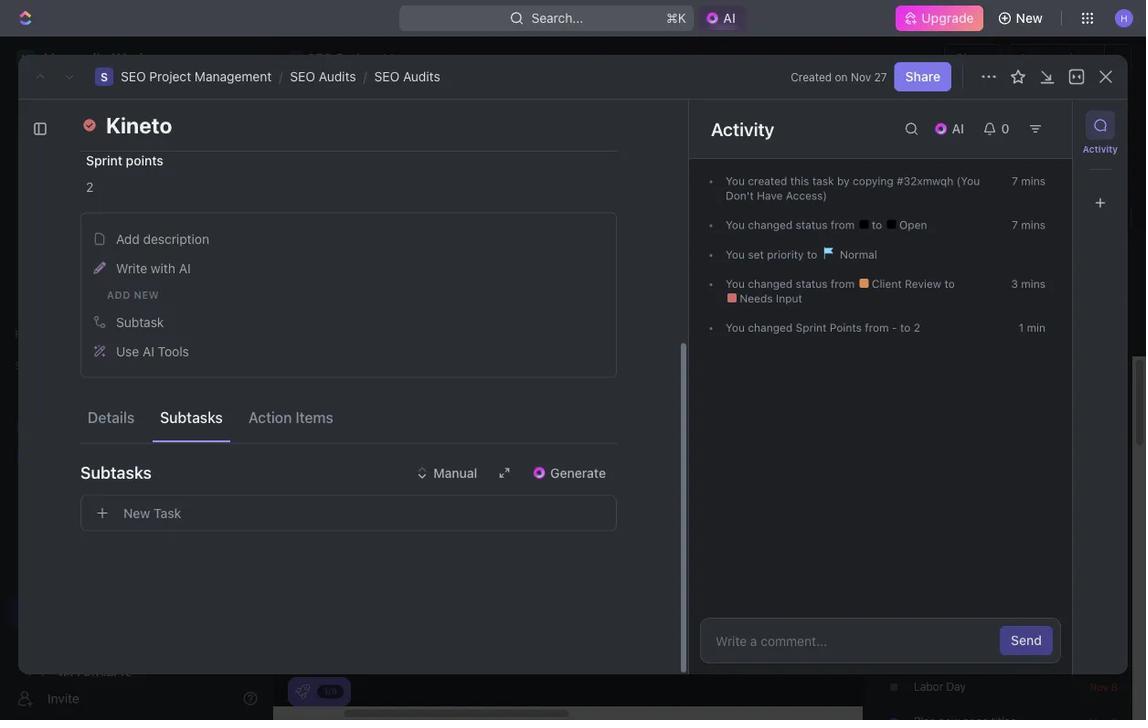 Task type: locate. For each thing, give the bounding box(es) containing it.
changed status from
[[745, 219, 858, 231], [745, 277, 858, 290]]

ai left 0 dropdown button
[[952, 121, 964, 136]]

created
[[791, 70, 832, 83]]

client review
[[869, 277, 945, 290]]

1 you from the top
[[726, 175, 745, 187]]

2 vertical spatial s
[[22, 606, 29, 619]]

0 vertical spatial changed
[[748, 219, 793, 231]]

2 / from the left
[[363, 69, 367, 84]]

add right 0
[[1014, 117, 1038, 133]]

0 horizontal spatial sprint
[[86, 153, 122, 168]]

spaces
[[15, 359, 53, 372]]

7 mins down add task button
[[1012, 175, 1046, 187]]

activity inside task sidebar navigation tab list
[[1083, 144, 1118, 154]]

new button
[[991, 4, 1054, 33]]

1 status from the top
[[796, 219, 828, 231]]

2 seo audits link from the left
[[374, 69, 440, 84]]

0 button
[[975, 114, 1021, 144]]

mins right 3
[[1021, 277, 1046, 290]]

new for new
[[1016, 11, 1043, 26]]

seo audits link down s seo project management
[[290, 69, 356, 84]]

1 vertical spatial project
[[149, 69, 191, 84]]

mins for needs input
[[1021, 277, 1046, 290]]

new inside 'new task' button
[[123, 506, 150, 521]]

you left set on the top right of page
[[726, 248, 745, 261]]

share
[[955, 51, 990, 66], [906, 69, 941, 84]]

changed
[[748, 219, 793, 231], [748, 277, 793, 290], [748, 321, 793, 334]]

tree containing team space
[[7, 380, 256, 720]]

subtasks for subtasks button
[[160, 409, 223, 427]]

1 horizontal spatial new
[[1016, 11, 1043, 26]]

automations button
[[1010, 45, 1104, 72]]

0 vertical spatial status
[[796, 219, 828, 231]]

1 vertical spatial nov
[[1090, 681, 1109, 693]]

1 horizontal spatial project
[[336, 51, 379, 66]]

1 horizontal spatial share
[[955, 51, 990, 66]]

1 vertical spatial new
[[938, 611, 959, 624]]

mins down add task button
[[1021, 175, 1046, 187]]

0 horizontal spatial 2
[[86, 180, 94, 195]]

new task
[[123, 506, 181, 521]]

with
[[151, 261, 175, 276]]

status up input
[[796, 277, 828, 290]]

1 changed from the top
[[748, 219, 793, 231]]

2 horizontal spatial seo project management, , element
[[289, 51, 304, 66]]

7 right (you
[[1012, 175, 1018, 187]]

1 vertical spatial activity
[[1083, 144, 1118, 154]]

0 vertical spatial ai button
[[698, 5, 747, 31]]

s inside tree
[[22, 606, 29, 619]]

management
[[383, 51, 462, 66], [195, 69, 272, 84]]

created
[[748, 175, 788, 187]]

add up keyword
[[914, 611, 935, 624]]

5 you from the top
[[726, 321, 745, 334]]

home
[[44, 96, 79, 111]]

1 vertical spatial changed status from
[[745, 277, 858, 290]]

1 min
[[1019, 321, 1046, 334]]

0 vertical spatial new
[[1016, 11, 1043, 26]]

1
[[1019, 321, 1024, 334]]

ai button
[[698, 5, 747, 31], [927, 114, 975, 144]]

points
[[126, 153, 163, 168]]

send button
[[1000, 626, 1053, 655]]

kineto
[[106, 112, 172, 138]]

0 horizontal spatial management
[[195, 69, 272, 84]]

manual button
[[408, 459, 488, 488], [408, 459, 488, 488]]

0 horizontal spatial by
[[837, 175, 850, 187]]

1 vertical spatial new
[[123, 506, 150, 521]]

2 inside dropdown button
[[86, 180, 94, 195]]

from left -
[[865, 321, 889, 334]]

add inside button
[[1014, 117, 1038, 133]]

2 button
[[80, 171, 341, 204]]

0 vertical spatial by
[[837, 175, 850, 187]]

0 vertical spatial s
[[293, 53, 299, 64]]

1 horizontal spatial /
[[363, 69, 367, 84]]

2 changed status from from the top
[[745, 277, 858, 290]]

new up automations
[[1016, 11, 1043, 26]]

0 vertical spatial activity
[[711, 118, 775, 139]]

keyword
[[914, 646, 958, 658]]

7 down customize button
[[1012, 219, 1018, 231]]

pencil image
[[94, 263, 106, 275]]

onboarding checklist button image
[[295, 685, 310, 699]]

ai button right ⌘k
[[698, 5, 747, 31]]

1 mins from the top
[[1021, 175, 1046, 187]]

1 horizontal spatial ai button
[[927, 114, 975, 144]]

by right sort
[[907, 331, 919, 344]]

dashboards link
[[7, 182, 256, 211]]

0 horizontal spatial ai button
[[698, 5, 747, 31]]

0 horizontal spatial s
[[22, 606, 29, 619]]

2 vertical spatial from
[[865, 321, 889, 334]]

mins
[[1021, 175, 1046, 187], [1021, 219, 1046, 231], [1021, 277, 1046, 290]]

subtasks button
[[153, 402, 230, 435]]

tree
[[7, 380, 256, 720]]

subtasks button
[[80, 452, 617, 495]]

to
[[872, 219, 886, 231], [807, 248, 818, 261], [945, 277, 955, 290], [900, 321, 911, 334]]

created on nov 27
[[791, 70, 887, 83]]

0 horizontal spatial /
[[279, 69, 283, 84]]

seo down s seo project management
[[290, 69, 315, 84]]

0 vertical spatial from
[[831, 219, 855, 231]]

2 vertical spatial seo project management, , element
[[16, 603, 35, 622]]

new
[[1016, 11, 1043, 26], [123, 506, 150, 521]]

0 horizontal spatial subtasks
[[80, 463, 152, 483]]

4 you from the top
[[726, 277, 745, 290]]

you down needs
[[726, 321, 745, 334]]

task sidebar content section
[[685, 100, 1072, 675]]

2 vertical spatial changed
[[748, 321, 793, 334]]

1 horizontal spatial new
[[938, 611, 959, 624]]

7
[[1012, 175, 1018, 187], [1012, 219, 1018, 231]]

mins for open
[[1021, 219, 1046, 231]]

2 7 from the top
[[1012, 219, 1018, 231]]

by
[[837, 175, 850, 187], [907, 331, 919, 344]]

1 horizontal spatial 2
[[914, 321, 921, 334]]

1 horizontal spatial activity
[[1083, 144, 1118, 154]]

project up home link
[[149, 69, 191, 84]]

2 changed from the top
[[748, 277, 793, 290]]

2 horizontal spatial s
[[293, 53, 299, 64]]

from down normal
[[831, 277, 855, 290]]

2 7 mins from the top
[[1012, 219, 1046, 231]]

ai right use
[[143, 344, 154, 359]]

seo project management, , element
[[289, 51, 304, 66], [95, 68, 113, 86], [16, 603, 35, 622]]

1 vertical spatial s
[[101, 70, 108, 83]]

/ down s seo project management
[[363, 69, 367, 84]]

1 vertical spatial 7
[[1012, 219, 1018, 231]]

audits down s seo project management
[[319, 69, 356, 84]]

you up the don't
[[726, 175, 745, 187]]

sort
[[882, 331, 904, 344]]

open
[[896, 219, 927, 231]]

tasks
[[1101, 332, 1128, 345]]

7 mins for changed status from
[[1012, 219, 1046, 231]]

items
[[296, 409, 333, 427]]

1 / from the left
[[279, 69, 283, 84]]

1 horizontal spatial task
[[1042, 117, 1070, 133]]

0 vertical spatial mins
[[1021, 175, 1046, 187]]

nov left 27
[[851, 70, 871, 83]]

0 vertical spatial task
[[1042, 117, 1070, 133]]

0 horizontal spatial seo project management, , element
[[16, 603, 35, 622]]

7 mins down the customize
[[1012, 219, 1046, 231]]

seo audits link up the priority
[[374, 69, 440, 84]]

0 vertical spatial 7 mins
[[1012, 175, 1046, 187]]

subtasks inside button
[[160, 409, 223, 427]]

1 horizontal spatial sprint
[[796, 321, 827, 334]]

send
[[1011, 633, 1042, 648]]

add for add new
[[107, 290, 131, 302]]

1 vertical spatial by
[[907, 331, 919, 344]]

1 vertical spatial 2
[[914, 321, 921, 334]]

sprint
[[86, 153, 122, 168], [796, 321, 827, 334]]

subtasks inside dropdown button
[[80, 463, 152, 483]]

day
[[947, 680, 966, 693]]

0 horizontal spatial activity
[[711, 118, 775, 139]]

seo
[[307, 51, 333, 66], [121, 69, 146, 84], [290, 69, 315, 84], [374, 69, 400, 84]]

0 horizontal spatial share
[[906, 69, 941, 84]]

team
[[44, 449, 76, 464]]

new left the meta
[[938, 611, 959, 624]]

task down projects link
[[154, 506, 181, 521]]

2 right -
[[914, 321, 921, 334]]

7 mins for created this task by copying
[[1012, 175, 1046, 187]]

1 horizontal spatial management
[[383, 51, 462, 66]]

changed down needs input
[[748, 321, 793, 334]]

action
[[248, 409, 292, 427]]

to right review
[[945, 277, 955, 290]]

2 you from the top
[[726, 219, 745, 231]]

add task button
[[1003, 111, 1081, 140]]

ai button left 0
[[927, 114, 975, 144]]

0 horizontal spatial nov
[[851, 70, 871, 83]]

changed status from down access)
[[745, 219, 858, 231]]

ai right ⌘k
[[724, 11, 736, 26]]

1 vertical spatial mins
[[1021, 219, 1046, 231]]

add inside button
[[116, 232, 140, 247]]

sprint down inbox link
[[86, 153, 122, 168]]

0 vertical spatial 7
[[1012, 175, 1018, 187]]

new up subtask
[[134, 290, 159, 302]]

status down access)
[[796, 219, 828, 231]]

1 horizontal spatial seo project management, , element
[[95, 68, 113, 86]]

0 vertical spatial 2
[[86, 180, 94, 195]]

tree inside sidebar navigation
[[7, 380, 256, 720]]

project up the priority
[[336, 51, 379, 66]]

new down projects link
[[123, 506, 150, 521]]

0 vertical spatial subtasks
[[160, 409, 223, 427]]

add for add task
[[1014, 117, 1038, 133]]

2 inside task sidebar content section
[[914, 321, 921, 334]]

1 horizontal spatial seo audits link
[[374, 69, 440, 84]]

sprint left points
[[796, 321, 827, 334]]

activity
[[711, 118, 775, 139], [1083, 144, 1118, 154]]

add up 'write'
[[116, 232, 140, 247]]

1 vertical spatial from
[[831, 277, 855, 290]]

add description
[[116, 232, 209, 247]]

task sidebar navigation tab list
[[1081, 111, 1121, 218]]

today button
[[288, 206, 334, 228]]

3 you from the top
[[726, 248, 745, 261]]

1 horizontal spatial by
[[907, 331, 919, 344]]

task right 0
[[1042, 117, 1070, 133]]

1 vertical spatial status
[[796, 277, 828, 290]]

1 horizontal spatial s
[[101, 70, 108, 83]]

new inside new button
[[1016, 11, 1043, 26]]

audits up the priority
[[403, 69, 440, 84]]

to left open
[[872, 219, 886, 231]]

2 vertical spatial mins
[[1021, 277, 1046, 290]]

2 down "sprint points"
[[86, 180, 94, 195]]

0 vertical spatial nov
[[851, 70, 871, 83]]

seo up home link
[[121, 69, 146, 84]]

add new
[[107, 290, 159, 302]]

today
[[295, 211, 327, 224]]

new task button
[[80, 495, 617, 532]]

status for open
[[796, 219, 828, 231]]

from
[[831, 219, 855, 231], [831, 277, 855, 290], [865, 321, 889, 334]]

share right 27
[[906, 69, 941, 84]]

8
[[1112, 681, 1118, 693]]

1 horizontal spatial subtasks
[[160, 409, 223, 427]]

add for add description
[[116, 232, 140, 247]]

changed down have
[[748, 219, 793, 231]]

s
[[293, 53, 299, 64], [101, 70, 108, 83], [22, 606, 29, 619]]

3 mins from the top
[[1021, 277, 1046, 290]]

changed for needs input
[[748, 277, 793, 290]]

action items button
[[241, 402, 341, 435]]

s inside s seo project management
[[293, 53, 299, 64]]

7 mins
[[1012, 175, 1046, 187], [1012, 219, 1046, 231]]

share button right 27
[[895, 62, 952, 91]]

audits
[[319, 69, 356, 84], [403, 69, 440, 84]]

add down 'write'
[[107, 290, 131, 302]]

favorites
[[15, 328, 63, 341]]

2 mins from the top
[[1021, 219, 1046, 231]]

1 vertical spatial task
[[154, 506, 181, 521]]

2
[[86, 180, 94, 195], [914, 321, 921, 334]]

0 horizontal spatial new
[[123, 506, 150, 521]]

projects link
[[55, 474, 205, 503]]

needs input
[[737, 292, 803, 305]]

set
[[748, 248, 764, 261]]

created this task by copying
[[745, 175, 897, 187]]

normal
[[837, 248, 877, 261]]

min
[[1027, 321, 1046, 334]]

0 vertical spatial changed status from
[[745, 219, 858, 231]]

0 vertical spatial new
[[134, 290, 159, 302]]

1 vertical spatial changed
[[748, 277, 793, 290]]

1 changed status from from the top
[[745, 219, 858, 231]]

changed status from up input
[[745, 277, 858, 290]]

⌘k
[[666, 11, 686, 26]]

1 horizontal spatial audits
[[403, 69, 440, 84]]

sprint points
[[86, 153, 163, 168]]

1 vertical spatial subtasks
[[80, 463, 152, 483]]

/ right seo project management link
[[279, 69, 283, 84]]

3 mins
[[1011, 277, 1046, 290]]

2 status from the top
[[796, 277, 828, 290]]

changed up needs input
[[748, 277, 793, 290]]

mins down the customize
[[1021, 219, 1046, 231]]

you down the don't
[[726, 219, 745, 231]]

0 horizontal spatial seo audits link
[[290, 69, 356, 84]]

1 audits from the left
[[319, 69, 356, 84]]

7 for changed status from
[[1012, 219, 1018, 231]]

nov left 8
[[1090, 681, 1109, 693]]

user group image
[[19, 452, 32, 463]]

share down upgrade
[[955, 51, 990, 66]]

1 vertical spatial sprint
[[796, 321, 827, 334]]

0 horizontal spatial audits
[[319, 69, 356, 84]]

0 horizontal spatial new
[[134, 290, 159, 302]]

1 vertical spatial seo project management, , element
[[95, 68, 113, 86]]

write with ai
[[116, 261, 191, 276]]

labor
[[914, 680, 944, 693]]

1 vertical spatial 7 mins
[[1012, 219, 1046, 231]]

1 7 mins from the top
[[1012, 175, 1046, 187]]

from up normal
[[831, 219, 855, 231]]

by right task
[[837, 175, 850, 187]]

share button down upgrade
[[944, 44, 1001, 73]]

seo audits link
[[290, 69, 356, 84], [374, 69, 440, 84]]

0 horizontal spatial task
[[154, 506, 181, 521]]

1 7 from the top
[[1012, 175, 1018, 187]]

you up needs
[[726, 277, 745, 290]]

generate
[[550, 466, 606, 481]]

1 horizontal spatial nov
[[1090, 681, 1109, 693]]

inbox link
[[7, 120, 256, 149]]



Task type: describe. For each thing, give the bounding box(es) containing it.
invite
[[48, 691, 79, 706]]

upgrade
[[922, 11, 974, 26]]

subtasks for subtasks dropdown button
[[80, 463, 152, 483]]

new for new task
[[123, 506, 150, 521]]

s for "seo project management, ," element in the sidebar navigation
[[22, 606, 29, 619]]

from for open
[[831, 219, 855, 231]]

team space
[[44, 449, 116, 464]]

0 vertical spatial seo project management, , element
[[289, 51, 304, 66]]

priority
[[362, 85, 406, 100]]

27
[[875, 70, 887, 83]]

seo up the priority
[[374, 69, 400, 84]]

status for needs input
[[796, 277, 828, 290]]

team space link
[[44, 442, 252, 472]]

0
[[1002, 121, 1010, 136]]

keyword map
[[914, 646, 983, 658]]

access)
[[786, 189, 827, 202]]

input
[[776, 292, 803, 305]]

changed status from for open
[[745, 219, 858, 231]]

hide
[[1104, 257, 1128, 270]]

0 vertical spatial share
[[955, 51, 990, 66]]

use
[[116, 344, 139, 359]]

map
[[961, 646, 983, 658]]

customize
[[991, 170, 1055, 185]]

0 vertical spatial management
[[383, 51, 462, 66]]

write with ai button
[[87, 254, 611, 283]]

0 vertical spatial project
[[336, 51, 379, 66]]

3
[[1011, 277, 1018, 290]]

1 seo audits link from the left
[[290, 69, 356, 84]]

inbox
[[44, 127, 76, 142]]

dates
[[86, 85, 121, 100]]

action items
[[248, 409, 333, 427]]

task for new task
[[154, 506, 181, 521]]

ai right with
[[179, 261, 191, 276]]

1/5
[[324, 686, 337, 697]]

this
[[791, 175, 809, 187]]

subtask button
[[87, 308, 611, 337]]

set priority to
[[745, 248, 821, 261]]

search
[[854, 170, 896, 185]]

automations
[[1019, 51, 1095, 66]]

sort by
[[882, 331, 919, 344]]

add new meta descriptions
[[914, 611, 1053, 624]]

to right -
[[900, 321, 911, 334]]

overdue
[[969, 292, 1016, 306]]

-
[[892, 321, 897, 334]]

#32xmwqh (you don't have access)
[[726, 175, 980, 202]]

nov 8
[[1090, 681, 1118, 693]]

task for add task
[[1042, 117, 1070, 133]]

meta
[[962, 611, 987, 624]]

add for add new meta descriptions
[[914, 611, 935, 624]]

have
[[757, 189, 783, 202]]

don't
[[726, 189, 754, 202]]

hide button
[[1099, 253, 1134, 275]]

7 for created this task by copying
[[1012, 175, 1018, 187]]

0 horizontal spatial project
[[149, 69, 191, 84]]

client
[[872, 277, 902, 290]]

labor day
[[914, 680, 966, 693]]

by inside task sidebar content section
[[837, 175, 850, 187]]

s for the middle "seo project management, ," element
[[101, 70, 108, 83]]

1 vertical spatial ai button
[[927, 114, 975, 144]]

changed for open
[[748, 219, 793, 231]]

description
[[143, 232, 209, 247]]

upgrade link
[[896, 5, 983, 31]]

(you
[[957, 175, 980, 187]]

3 changed from the top
[[748, 321, 793, 334]]

sidebar navigation
[[0, 37, 273, 720]]

new for add new
[[134, 290, 159, 302]]

ai inside dropdown button
[[952, 121, 964, 136]]

new for add new meta descriptions
[[938, 611, 959, 624]]

activity inside task sidebar content section
[[711, 118, 775, 139]]

seo project management link
[[121, 69, 272, 84]]

add task
[[1014, 117, 1070, 133]]

write
[[116, 261, 147, 276]]

you changed sprint points from - to 2
[[726, 321, 921, 334]]

copying
[[853, 175, 894, 187]]

h
[[1121, 13, 1128, 23]]

space
[[79, 449, 116, 464]]

customize button
[[967, 165, 1060, 190]]

priority
[[767, 248, 804, 261]]

subtask
[[116, 315, 164, 330]]

tools
[[158, 344, 189, 359]]

seo up seo project management / seo audits / seo audits
[[307, 51, 333, 66]]

review
[[905, 277, 942, 290]]

search...
[[531, 11, 583, 26]]

1 vertical spatial share
[[906, 69, 941, 84]]

2 audits from the left
[[403, 69, 440, 84]]

unscheduled
[[882, 292, 955, 306]]

generate button
[[521, 459, 617, 488]]

descriptions
[[990, 611, 1053, 624]]

sprint inside task sidebar content section
[[796, 321, 827, 334]]

manual
[[434, 466, 477, 481]]

dashboards
[[44, 189, 115, 204]]

add description button
[[87, 225, 611, 254]]

#32xmwqh
[[897, 175, 954, 187]]

1 vertical spatial management
[[195, 69, 272, 84]]

search button
[[830, 165, 902, 190]]

to right priority
[[807, 248, 818, 261]]

changed status from for needs input
[[745, 277, 858, 290]]

details button
[[80, 402, 142, 435]]

0 vertical spatial sprint
[[86, 153, 122, 168]]

h button
[[1110, 4, 1139, 33]]

from for needs input
[[831, 277, 855, 290]]

ai button
[[927, 114, 975, 144]]

on
[[835, 70, 848, 83]]

seo project management, , element inside sidebar navigation
[[16, 603, 35, 622]]

use ai tools button
[[87, 337, 611, 367]]

onboarding checklist button element
[[295, 685, 310, 699]]

home link
[[7, 89, 256, 118]]



Task type: vqa. For each thing, say whether or not it's contained in the screenshot.
the topmost New
yes



